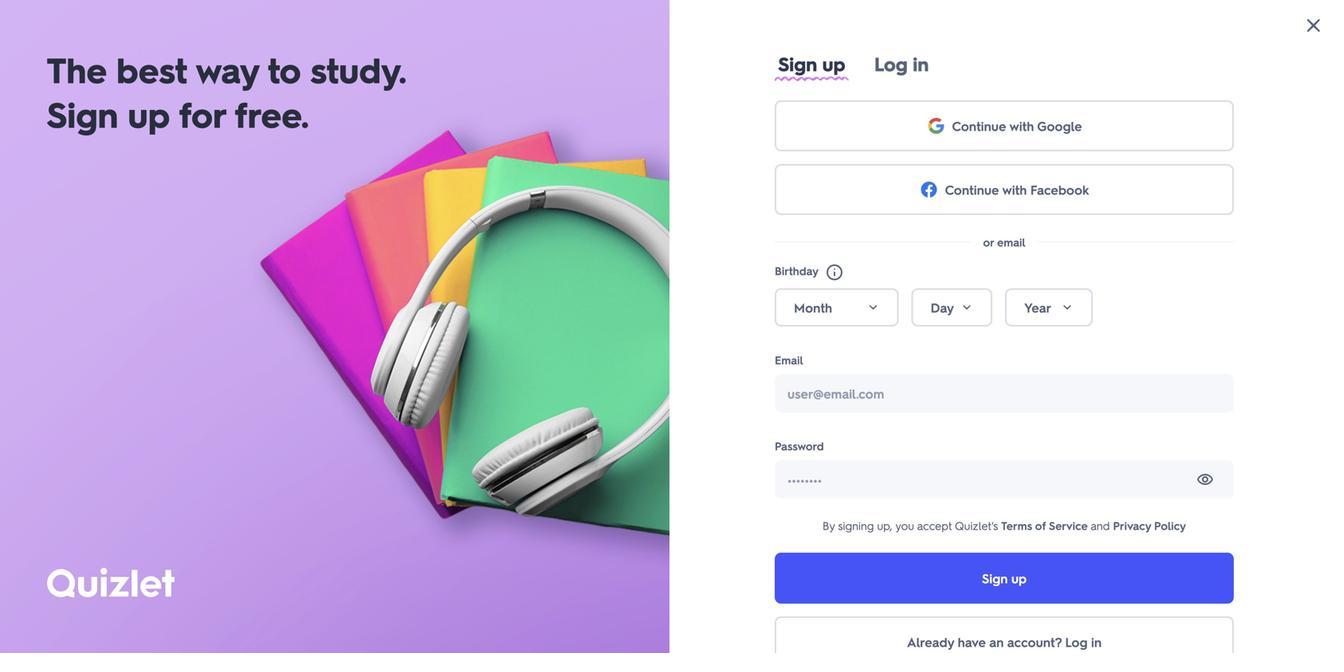 Task type: describe. For each thing, give the bounding box(es) containing it.
have
[[958, 634, 986, 651]]

linear algebra theorems
[[210, 104, 507, 138]]

learn link
[[387, 183, 420, 200]]

if a linear system is consistent, then the solution set contains either (i) a unique solution, when there are no free variables, or (ii) infinitely many solutions, when there is at least one free variable.
[[242, 435, 801, 515]]

home
[[120, 18, 152, 32]]

algebra link
[[255, 77, 297, 93]]

of up nonzero.
[[353, 349, 370, 372]]

2 click the card to flip 👆 from the top
[[466, 550, 603, 567]]

service
[[1049, 519, 1088, 534]]

the
[[47, 46, 107, 92]]

contains
[[651, 435, 718, 458]]

row
[[618, 349, 648, 372]]

up,
[[878, 519, 893, 534]]

already
[[907, 634, 955, 651]]

solution,
[[300, 463, 368, 486]]

review)
[[268, 142, 311, 158]]

no
[[586, 349, 613, 372]]

0 horizontal spatial augmented
[[242, 321, 333, 344]]

up inside sign up tab
[[823, 51, 846, 76]]

slash forward image
[[239, 78, 252, 91]]

1 horizontal spatial only
[[687, 321, 721, 344]]

pivot
[[462, 321, 502, 344]]

caret down image
[[1061, 301, 1074, 314]]

the inside if a linear system is consistent, then the solution set contains either (i) a unique solution, when there are no free variables, or (ii) infinitely many solutions, when there is at least one free variable.
[[525, 435, 550, 458]]

already have an account? log in
[[907, 634, 1102, 651]]

match
[[652, 183, 688, 200]]

math link
[[210, 77, 236, 93]]

1 advertisement element from the top
[[897, 64, 1136, 263]]

1 flip from the top
[[567, 240, 586, 257]]

password
[[775, 439, 824, 454]]

sign inside 'the best way to study. sign up for free.'
[[47, 91, 118, 137]]

close x image
[[1305, 16, 1324, 35]]

algebra for linear algebra
[[351, 77, 393, 92]]

one
[[493, 492, 524, 515]]

-
[[571, 321, 578, 344]]

free.
[[235, 91, 309, 137]]

test
[[519, 183, 543, 200]]

algebra left slash forward image
[[255, 77, 297, 92]]

slash forward image
[[301, 78, 313, 91]]

linear inside a linear system is consistent if and only if the rightmost column of the augmented matrix is not a pivot column - that is, if and only if an echelon form of the augmented matrix has no row of the form [0 ... 0 b] with b nonzero.
[[256, 292, 299, 315]]

already have an account? log in button
[[775, 617, 1235, 654]]

privacy policy link
[[1114, 518, 1187, 534]]

math
[[210, 77, 236, 92]]

is left consistent,
[[379, 435, 390, 458]]

or
[[984, 235, 995, 250]]

has
[[554, 349, 581, 372]]

a right (i)
[[792, 435, 801, 458]]

an inside a linear system is consistent if and only if the rightmost column of the augmented matrix is not a pivot column - that is, if and only if an echelon form of the augmented matrix has no row of the form [0 ... 0 b] with b nonzero.
[[740, 321, 759, 344]]

a linear system is consistent if and only if the rightmost column of the augmented matrix is not a pivot column - that is, if and only if an echelon form of the augmented matrix has no row of the form [0 ... 0 b] with b nonzero. 

if a linear system is consistent, then the solution set contains either (i) a unique solution, when there are no free variables, or (ii) infinitely many solutions, when there is at least one free variable. element
[[242, 278, 827, 530]]

search image
[[385, 19, 398, 32]]

up inside 'the best way to study. sign up for free.'
[[128, 91, 170, 137]]

sign up for the right sign up button
[[1275, 18, 1314, 32]]

rightmost
[[598, 292, 673, 315]]

0
[[784, 349, 794, 372]]

email
[[998, 235, 1026, 250]]

1 horizontal spatial and
[[652, 321, 682, 344]]

for
[[179, 91, 225, 137]]

(1
[[256, 142, 265, 158]]

the best way to study. sign up for free. dialog
[[0, 0, 1340, 654]]

close modal element
[[1302, 13, 1327, 38]]

are
[[466, 463, 492, 486]]

arrow left image
[[470, 590, 496, 616]]

is,
[[618, 321, 633, 344]]

0 horizontal spatial column
[[507, 321, 566, 344]]

in inside log in tab
[[913, 51, 929, 76]]

2 caret down image from the left
[[961, 301, 974, 314]]

best
[[117, 46, 187, 92]]

solutions,
[[242, 492, 317, 515]]

11
[[538, 595, 547, 611]]

log inside tab
[[875, 51, 908, 76]]

sign up tab
[[775, 51, 849, 81]]

arrow right image
[[573, 590, 598, 616]]

2 👆 from the top
[[590, 550, 603, 567]]

at
[[431, 492, 446, 515]]

expert
[[254, 18, 288, 32]]

tab list inside the best way to study. sign up for free. dialog
[[775, 51, 1235, 81]]

1 horizontal spatial sign up button
[[1262, 9, 1327, 41]]

1 click the card to flip 👆 from the top
[[466, 240, 603, 257]]

0 vertical spatial column
[[678, 292, 737, 315]]

consistent,
[[395, 435, 480, 458]]

2 card from the top
[[521, 550, 548, 567]]

(i)
[[773, 435, 788, 458]]

terms
[[1002, 519, 1033, 534]]

continue with facebook button
[[775, 164, 1235, 215]]

1 form from the left
[[311, 349, 349, 372]]

many
[[755, 463, 797, 486]]

the best way to study. sign up for free.
[[47, 46, 407, 137]]

info image
[[825, 263, 845, 282]]

Password password field
[[788, 464, 1222, 496]]

you
[[896, 519, 915, 534]]

[0
[[747, 349, 763, 372]]

no
[[497, 463, 517, 486]]

(ii)
[[660, 463, 679, 486]]

a right if
[[257, 435, 266, 458]]

linear for linear algebra theorems
[[210, 104, 282, 138]]

1 vertical spatial matrix
[[500, 349, 549, 372]]

study.
[[310, 46, 407, 92]]

5.0
[[235, 142, 252, 158]]

unique
[[242, 463, 295, 486]]

2 advertisement element from the top
[[897, 276, 1136, 475]]

flashcards
[[254, 183, 318, 200]]

signing
[[838, 519, 874, 534]]

of right row
[[653, 349, 669, 372]]

or email
[[984, 235, 1026, 250]]

email
[[775, 353, 804, 368]]

facebook
[[1031, 181, 1090, 198]]

linear algebra link
[[317, 77, 393, 93]]

flashcards link
[[254, 183, 318, 200]]

accept
[[918, 519, 953, 534]]

linear inside if a linear system is consistent, then the solution set contains either (i) a unique solution, when there are no free variables, or (ii) infinitely many solutions, when there is at least one free variable.
[[271, 435, 315, 458]]

then
[[485, 435, 520, 458]]

b
[[279, 378, 290, 401]]

eye image
[[1196, 471, 1215, 490]]

b]
[[799, 349, 815, 372]]



Task type: vqa. For each thing, say whether or not it's contained in the screenshot.
the search text box
no



Task type: locate. For each thing, give the bounding box(es) containing it.
Email email field
[[788, 378, 1222, 410]]

0 vertical spatial advertisement element
[[897, 64, 1136, 263]]

sign up
[[1275, 18, 1314, 32], [779, 51, 846, 76], [982, 571, 1027, 587]]

0 horizontal spatial linear
[[210, 104, 282, 138]]

0 horizontal spatial in
[[913, 51, 929, 76]]

None search field
[[375, 10, 1128, 40]]

quizlet's
[[955, 519, 999, 534]]

play image
[[216, 593, 235, 612]]

algebra down linear algebra link
[[287, 104, 384, 138]]

not
[[408, 321, 444, 344]]

1 horizontal spatial there
[[420, 463, 462, 486]]

0 horizontal spatial and
[[479, 292, 509, 315]]

and inside the best way to study. sign up for free. dialog
[[1091, 519, 1110, 534]]

quizlet image
[[19, 16, 95, 34], [19, 17, 95, 34], [47, 569, 174, 604], [47, 569, 174, 598]]

1 horizontal spatial column
[[678, 292, 737, 315]]

learn
[[387, 183, 420, 200]]

1 click from the top
[[466, 240, 495, 257]]

linear up unique
[[271, 435, 315, 458]]

0 vertical spatial and
[[479, 292, 509, 315]]

1 vertical spatial linear
[[210, 104, 282, 138]]

0 vertical spatial free
[[522, 463, 554, 486]]

facebook image
[[920, 180, 939, 199]]

caret down image
[[867, 301, 880, 314], [961, 301, 974, 314]]

is left at
[[415, 492, 427, 515]]

2 vertical spatial sign up
[[982, 571, 1027, 587]]

continue with facebook
[[945, 181, 1090, 198]]

👆 up arrow right icon
[[590, 550, 603, 567]]

log right sign up tab
[[875, 51, 908, 76]]

a up echelon
[[242, 292, 251, 315]]

augmented up echelon
[[242, 321, 333, 344]]

0 horizontal spatial sign up
[[779, 51, 846, 76]]

0 horizontal spatial there
[[369, 492, 411, 515]]

with left facebook
[[1003, 181, 1027, 198]]

when
[[373, 463, 416, 486], [321, 492, 364, 515]]

1 horizontal spatial linear
[[317, 77, 348, 92]]

log right account?
[[1066, 634, 1088, 651]]

1 horizontal spatial sign up
[[982, 571, 1027, 587]]

0 horizontal spatial only
[[514, 292, 548, 315]]

variables,
[[558, 463, 634, 486]]

theorems
[[389, 104, 507, 138]]

in right account?
[[1092, 634, 1102, 651]]

log in tab
[[875, 51, 929, 81]]

1 vertical spatial in
[[1092, 634, 1102, 651]]

1 vertical spatial click the card to flip 👆
[[466, 550, 603, 567]]

with for facebook
[[1003, 181, 1027, 198]]

expert solutions
[[254, 18, 340, 32]]

0 vertical spatial linear
[[256, 292, 299, 315]]

1 vertical spatial only
[[687, 321, 721, 344]]

with
[[1010, 118, 1035, 134], [1003, 181, 1027, 198], [242, 378, 274, 401]]

free right "no" on the bottom
[[522, 463, 554, 486]]

2 vertical spatial and
[[1091, 519, 1110, 534]]

1 vertical spatial free
[[529, 492, 561, 515]]

0 vertical spatial click the card to flip 👆
[[466, 240, 603, 257]]

linear up echelon
[[256, 292, 299, 315]]

form left [0
[[704, 349, 742, 372]]

in up google multicolor image
[[913, 51, 929, 76]]

linear for linear algebra
[[317, 77, 348, 92]]

linear up 5.0 at top left
[[210, 104, 282, 138]]

set
[[623, 435, 647, 458]]

augmented down not
[[404, 349, 495, 372]]

1 vertical spatial augmented
[[404, 349, 495, 372]]

👆
[[590, 240, 603, 257], [590, 550, 603, 567]]

match link
[[652, 183, 688, 200]]

1 vertical spatial linear
[[271, 435, 315, 458]]

2 horizontal spatial sign up
[[1275, 18, 1314, 32]]

linear right slash forward image
[[317, 77, 348, 92]]

1 vertical spatial when
[[321, 492, 364, 515]]

column left -
[[507, 321, 566, 344]]

of right terms at the right
[[1036, 519, 1046, 534]]

matrix
[[338, 321, 386, 344], [500, 349, 549, 372]]

1 card from the top
[[521, 240, 548, 257]]

flip
[[567, 240, 586, 257], [567, 550, 586, 567]]

system
[[304, 292, 359, 315], [320, 435, 374, 458]]

google
[[1038, 118, 1083, 134]]

0 vertical spatial an
[[740, 321, 759, 344]]

expert solutions link
[[254, 0, 340, 50]]

an right have
[[990, 634, 1004, 651]]

1 vertical spatial sign up button
[[775, 553, 1235, 605]]

there left at
[[369, 492, 411, 515]]

0 vertical spatial continue
[[953, 118, 1007, 134]]

card up "1 / 11"
[[521, 550, 548, 567]]

up
[[1301, 18, 1314, 32], [823, 51, 846, 76], [128, 91, 170, 137], [1012, 571, 1027, 587]]

continue right google multicolor image
[[953, 118, 1007, 134]]

1 horizontal spatial form
[[704, 349, 742, 372]]

home link
[[120, 0, 152, 50]]

click the card to flip 👆
[[466, 240, 603, 257], [466, 550, 603, 567]]

with for google
[[1010, 118, 1035, 134]]

is left the consistent
[[364, 292, 375, 315]]

continue for continue with google
[[953, 118, 1007, 134]]

account?
[[1008, 634, 1062, 651]]

there up at
[[420, 463, 462, 486]]

system inside a linear system is consistent if and only if the rightmost column of the augmented matrix is not a pivot column - that is, if and only if an echelon form of the augmented matrix has no row of the form [0 ... 0 b] with b nonzero.
[[304, 292, 359, 315]]

card down "test"
[[521, 240, 548, 257]]

solutions
[[291, 18, 340, 32]]

continue with google button
[[775, 100, 1235, 152]]

an up [0
[[740, 321, 759, 344]]

0 vertical spatial to
[[268, 46, 301, 92]]

click the card to flip 👆 up "1 / 11"
[[466, 550, 603, 567]]

nonzero.
[[295, 378, 365, 401]]

matrix left not
[[338, 321, 386, 344]]

0 vertical spatial there
[[420, 463, 462, 486]]

sign inside tab
[[779, 51, 818, 76]]

0 vertical spatial flip
[[567, 240, 586, 257]]

1 horizontal spatial caret down image
[[961, 301, 974, 314]]

an inside "button"
[[990, 634, 1004, 651]]

sign
[[1275, 18, 1298, 32], [779, 51, 818, 76], [47, 91, 118, 137], [982, 571, 1008, 587]]

infinitely
[[684, 463, 750, 486]]

1 vertical spatial with
[[1003, 181, 1027, 198]]

0 vertical spatial in
[[913, 51, 929, 76]]

and left privacy
[[1091, 519, 1110, 534]]

and up pivot
[[479, 292, 509, 315]]

0 horizontal spatial form
[[311, 349, 349, 372]]

1 vertical spatial an
[[990, 634, 1004, 651]]

...
[[768, 349, 779, 372]]

with inside a linear system is consistent if and only if the rightmost column of the augmented matrix is not a pivot column - that is, if and only if an echelon form of the augmented matrix has no row of the form [0 ... 0 b] with b nonzero.
[[242, 378, 274, 401]]

linear
[[317, 77, 348, 92], [210, 104, 282, 138]]

1 vertical spatial continue
[[945, 181, 1000, 198]]

birthday
[[775, 264, 819, 278]]

sign up inside sign up tab
[[779, 51, 846, 76]]

1 vertical spatial click
[[466, 550, 495, 567]]

solution
[[555, 435, 618, 458]]

to inside 'the best way to study. sign up for free.'
[[268, 46, 301, 92]]

1 horizontal spatial augmented
[[404, 349, 495, 372]]

tab list containing sign up
[[775, 51, 1235, 81]]

is left not
[[391, 321, 403, 344]]

card
[[521, 240, 548, 257], [521, 550, 548, 567]]

by
[[823, 519, 835, 534]]

1 horizontal spatial when
[[373, 463, 416, 486]]

log in
[[875, 51, 929, 76]]

1 vertical spatial 👆
[[590, 550, 603, 567]]

1 vertical spatial system
[[320, 435, 374, 458]]

tab list
[[775, 51, 1235, 81]]

star filled image
[[210, 140, 229, 159]]

to
[[268, 46, 301, 92], [551, 240, 564, 257], [551, 550, 564, 567]]

column right rightmost
[[678, 292, 737, 315]]

continue for continue with facebook
[[945, 181, 1000, 198]]

shuffle image
[[267, 593, 286, 612]]

if
[[242, 435, 252, 458]]

5.0 (1 review)
[[235, 142, 311, 158]]

2 vertical spatial to
[[551, 550, 564, 567]]

augmented
[[242, 321, 333, 344], [404, 349, 495, 372]]

1 caret down image from the left
[[867, 301, 880, 314]]

is
[[364, 292, 375, 315], [391, 321, 403, 344], [379, 435, 390, 458], [415, 492, 427, 515]]

continue with google
[[953, 118, 1083, 134]]

variable.
[[565, 492, 632, 515]]

0 vertical spatial sign up
[[1275, 18, 1314, 32]]

2 click from the top
[[466, 550, 495, 567]]

0 vertical spatial only
[[514, 292, 548, 315]]

click
[[466, 240, 495, 257], [466, 550, 495, 567]]

/
[[530, 595, 535, 611]]

star filled image
[[814, 258, 827, 271]]

sign up for tab list containing sign up
[[779, 51, 846, 76]]

system inside if a linear system is consistent, then the solution set contains either (i) a unique solution, when there are no free variables, or (ii) infinitely many solutions, when there is at least one free variable.
[[320, 435, 374, 458]]

column
[[678, 292, 737, 315], [507, 321, 566, 344]]

continue
[[953, 118, 1007, 134], [945, 181, 1000, 198]]

sign up for bottommost sign up button
[[982, 571, 1027, 587]]

0 vertical spatial matrix
[[338, 321, 386, 344]]

1 horizontal spatial in
[[1092, 634, 1102, 651]]

0 vertical spatial log
[[875, 51, 908, 76]]

free right the one
[[529, 492, 561, 515]]

1
[[521, 595, 526, 611]]

1 vertical spatial column
[[507, 321, 566, 344]]

click the card to flip 👆 down "test"
[[466, 240, 603, 257]]

test link
[[519, 183, 543, 200]]

a linear system is consistent if and only if the rightmost column of the augmented matrix is not a pivot column - that is, if and only if an echelon form of the augmented matrix has no row of the form [0 ... 0 b] with b nonzero.
[[242, 292, 815, 401]]

algebra
[[255, 77, 297, 92], [351, 77, 393, 92], [287, 104, 384, 138]]

2 vertical spatial with
[[242, 378, 274, 401]]

terms of service link
[[1002, 518, 1088, 534]]

algebra for linear algebra theorems
[[287, 104, 384, 138]]

consistent
[[380, 292, 460, 315]]

👆 up rightmost
[[590, 240, 603, 257]]

either
[[723, 435, 768, 458]]

1 vertical spatial there
[[369, 492, 411, 515]]

continue right facebook icon
[[945, 181, 1000, 198]]

1 vertical spatial to
[[551, 240, 564, 257]]

2 flip from the top
[[567, 550, 586, 567]]

free
[[522, 463, 554, 486], [529, 492, 561, 515]]

there
[[420, 463, 462, 486], [369, 492, 411, 515]]

advertisement element
[[897, 64, 1136, 263], [897, 276, 1136, 475]]

1 horizontal spatial matrix
[[500, 349, 549, 372]]

0 vertical spatial 👆
[[590, 240, 603, 257]]

1 vertical spatial log
[[1066, 634, 1088, 651]]

form
[[311, 349, 349, 372], [704, 349, 742, 372]]

1 vertical spatial advertisement element
[[897, 276, 1136, 475]]

1 vertical spatial and
[[652, 321, 682, 344]]

0 horizontal spatial sign up button
[[775, 553, 1235, 605]]

policy
[[1155, 519, 1187, 534]]

fullscreen image
[[833, 593, 853, 612]]

when down "solution,"
[[321, 492, 364, 515]]

1 vertical spatial sign up
[[779, 51, 846, 76]]

1 👆 from the top
[[590, 240, 603, 257]]

1 horizontal spatial log
[[1066, 634, 1088, 651]]

linear algebra
[[317, 77, 393, 92]]

0 vertical spatial when
[[373, 463, 416, 486]]

with left b
[[242, 378, 274, 401]]

in inside already have an account? log in "button"
[[1092, 634, 1102, 651]]

0 vertical spatial system
[[304, 292, 359, 315]]

log inside "button"
[[1066, 634, 1088, 651]]

2 horizontal spatial and
[[1091, 519, 1110, 534]]

a right not
[[448, 321, 457, 344]]

with left google
[[1010, 118, 1035, 134]]

way
[[196, 46, 259, 92]]

0 vertical spatial augmented
[[242, 321, 333, 344]]

1 vertical spatial card
[[521, 550, 548, 567]]

privacy
[[1114, 519, 1152, 534]]

1 horizontal spatial an
[[990, 634, 1004, 651]]

matrix left has
[[500, 349, 549, 372]]

0 vertical spatial linear
[[317, 77, 348, 92]]

or
[[638, 463, 655, 486]]

0 horizontal spatial an
[[740, 321, 759, 344]]

0 vertical spatial sign up button
[[1262, 9, 1327, 41]]

0 horizontal spatial caret down image
[[867, 301, 880, 314]]

1 / 11
[[521, 595, 547, 611]]

2 form from the left
[[704, 349, 742, 372]]

that
[[583, 321, 613, 344]]

0 vertical spatial card
[[521, 240, 548, 257]]

0 horizontal spatial matrix
[[338, 321, 386, 344]]

google multicolor image
[[927, 116, 946, 136]]

of up [0
[[742, 292, 758, 315]]

1 vertical spatial flip
[[567, 550, 586, 567]]

0 horizontal spatial log
[[875, 51, 908, 76]]

0 vertical spatial with
[[1010, 118, 1035, 134]]

by signing up, you accept quizlet's terms of service and privacy policy
[[823, 519, 1187, 534]]

0 horizontal spatial when
[[321, 492, 364, 515]]

of inside the best way to study. sign up for free. dialog
[[1036, 519, 1046, 534]]

when down consistent,
[[373, 463, 416, 486]]

0 vertical spatial click
[[466, 240, 495, 257]]

of
[[742, 292, 758, 315], [353, 349, 370, 372], [653, 349, 669, 372], [1036, 519, 1046, 534]]

and right is,
[[652, 321, 682, 344]]

log
[[875, 51, 908, 76], [1066, 634, 1088, 651]]

algebra up the linear algebra theorems
[[351, 77, 393, 92]]

linear
[[256, 292, 299, 315], [271, 435, 315, 458]]

form up nonzero.
[[311, 349, 349, 372]]



